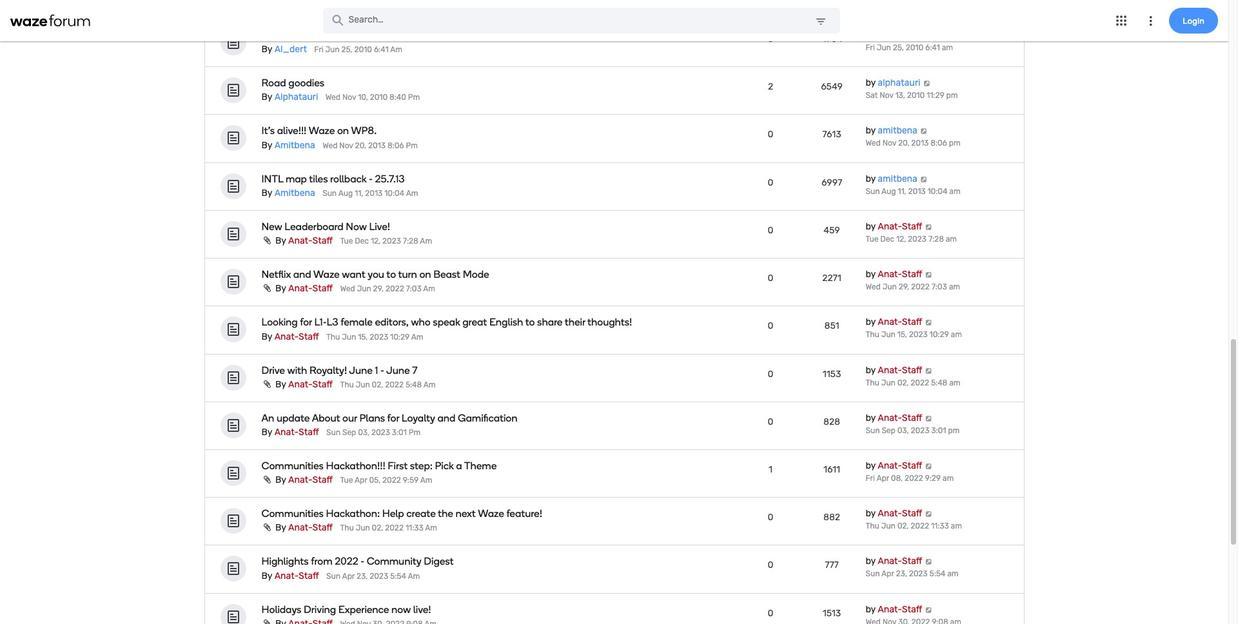 Task type: locate. For each thing, give the bounding box(es) containing it.
netflix and waze want you to turn on beast mode link
[[262, 269, 649, 281]]

25, up wed nov 10, 2010 8:40 pm
[[342, 45, 353, 54]]

alphatauri link up 13,
[[878, 78, 921, 89]]

0 down 2
[[768, 129, 774, 140]]

1 horizontal spatial 15,
[[898, 330, 907, 340]]

waze for alive!!!
[[309, 125, 335, 137]]

tue for step:
[[340, 476, 353, 485]]

help
[[382, 508, 404, 520]]

about
[[312, 412, 340, 424]]

from
[[311, 556, 333, 568]]

1 horizontal spatial 1
[[769, 464, 773, 475]]

jun inside the 4704 fri jun 25, 2010 6:41 am
[[877, 43, 891, 52]]

1 vertical spatial paperclip image
[[262, 619, 273, 624]]

0 for new leaderboard now live!
[[768, 225, 774, 236]]

11:33 down create
[[406, 524, 424, 533]]

10 0 from the top
[[768, 560, 774, 571]]

0 horizontal spatial 7:28
[[403, 237, 418, 246]]

0 for netflix and waze want you to turn on beast mode
[[768, 273, 774, 284]]

by anat-staff
[[866, 221, 923, 232], [275, 236, 333, 246], [866, 269, 923, 280], [275, 283, 333, 294], [866, 317, 923, 328], [262, 331, 319, 342], [866, 365, 923, 376], [275, 379, 333, 390], [866, 413, 923, 424], [262, 427, 319, 438], [866, 461, 923, 472], [275, 475, 333, 486], [866, 508, 923, 519], [275, 523, 333, 534], [866, 556, 923, 567], [262, 571, 319, 582], [866, 604, 923, 615]]

by down looking
[[262, 331, 272, 342]]

sep down our
[[342, 428, 356, 437]]

3:01
[[932, 426, 947, 435], [392, 428, 407, 437]]

waze left want
[[314, 269, 340, 281]]

fri inside the 4704 fri jun 25, 2010 6:41 am
[[866, 43, 875, 52]]

10,
[[358, 93, 368, 102]]

1 horizontal spatial 10:29
[[930, 330, 949, 340]]

on left wp8.
[[337, 125, 349, 137]]

by amitbena down map
[[262, 188, 315, 199]]

5 0 from the top
[[768, 273, 774, 284]]

1 horizontal spatial alphatauri link
[[878, 78, 921, 89]]

2 paperclip image from the top
[[262, 284, 273, 293]]

8 0 from the top
[[768, 417, 774, 428]]

map
[[286, 173, 307, 185]]

sep up 08,
[[882, 426, 896, 435]]

0 horizontal spatial for
[[300, 316, 312, 329]]

new leaderboard now live!
[[262, 221, 390, 233]]

1 horizontal spatial sun apr 23, 2023 5:54 am
[[866, 570, 959, 579]]

nov left 10,
[[342, 93, 356, 102]]

dec down now
[[355, 237, 369, 246]]

by right 459
[[866, 221, 876, 232]]

2010 for wed nov 10, 2010 8:40 pm
[[370, 93, 388, 102]]

sun sep 03, 2023 3:01 pm up fri apr 08, 2022 9:29 am
[[866, 426, 960, 435]]

1 horizontal spatial wed jun 29, 2022 7:03 am
[[866, 283, 960, 292]]

to right the you
[[387, 269, 396, 281]]

staff
[[902, 221, 923, 232], [313, 236, 333, 246], [902, 269, 923, 280], [313, 283, 333, 294], [902, 317, 923, 328], [299, 331, 319, 342], [902, 365, 923, 376], [313, 379, 333, 390], [902, 413, 923, 424], [299, 427, 319, 438], [902, 461, 923, 472], [313, 475, 333, 486], [902, 508, 923, 519], [313, 523, 333, 534], [902, 556, 923, 567], [299, 571, 319, 582], [902, 604, 923, 615]]

4704
[[821, 34, 843, 45]]

1 horizontal spatial 25,
[[893, 43, 904, 52]]

1 horizontal spatial 6:41
[[926, 43, 940, 52]]

paperclip image up highlights
[[262, 523, 273, 532]]

sun
[[866, 187, 880, 196], [323, 189, 337, 198], [866, 426, 880, 435], [326, 428, 341, 437], [866, 570, 880, 579], [326, 572, 341, 581]]

1 paperclip image from the top
[[262, 236, 273, 245]]

go to last post image for a
[[925, 463, 933, 470]]

next
[[456, 508, 476, 520]]

communities hackathon!!! first step: pick a theme
[[262, 460, 497, 472]]

by amitbena right 6997
[[866, 173, 918, 184]]

beast
[[434, 269, 461, 281]]

2 paperclip image from the top
[[262, 619, 273, 624]]

1 vertical spatial by alphatauri
[[262, 92, 318, 103]]

8:06
[[931, 139, 947, 148], [388, 141, 404, 150]]

alphatauri link down 'road goodies'
[[275, 92, 318, 103]]

0 for communities hackathon: help create the next waze feature!
[[768, 512, 774, 523]]

6 0 from the top
[[768, 321, 774, 332]]

2010 for fri jun 25, 2010 6:41 am
[[354, 45, 372, 54]]

1 horizontal spatial by alphatauri
[[866, 78, 921, 89]]

- left community
[[361, 556, 364, 568]]

go to last post image for to
[[925, 272, 933, 278]]

communities for communities hackathon!!! first step: pick a theme
[[262, 460, 324, 472]]

1 horizontal spatial 3:01
[[932, 426, 947, 435]]

sun sep 03, 2023 3:01 pm down plans
[[326, 428, 421, 437]]

by down the "drive"
[[275, 379, 286, 390]]

25.7.13
[[375, 173, 405, 185]]

by down update
[[275, 475, 286, 486]]

7:28
[[929, 235, 944, 244], [403, 237, 418, 246]]

1 horizontal spatial 29,
[[899, 283, 910, 292]]

paperclip image
[[262, 380, 273, 389], [262, 619, 273, 624]]

jun up sat
[[877, 43, 891, 52]]

rollback
[[330, 173, 367, 185]]

1 horizontal spatial thu jun 02, 2022 11:33 am
[[866, 522, 962, 531]]

wed jun 29, 2022 7:03 am
[[866, 283, 960, 292], [340, 285, 435, 294]]

waze right alive!!!
[[309, 125, 335, 137]]

2010 right 10,
[[370, 93, 388, 102]]

fri left 08,
[[866, 474, 875, 483]]

2023
[[908, 235, 927, 244], [383, 237, 401, 246], [909, 330, 928, 340], [370, 333, 388, 342], [911, 426, 930, 435], [372, 428, 390, 437], [909, 570, 928, 579], [370, 572, 388, 581]]

0 left 459
[[768, 225, 774, 236]]

communities for communities hackathon: help create the next waze feature!
[[262, 508, 324, 520]]

tue down hackathon!!!
[[340, 476, 353, 485]]

3:01 down 'an update about our plans for loyalty and gamification'
[[392, 428, 407, 437]]

holidays driving experience now live! link
[[262, 604, 649, 616]]

for left l1-
[[300, 316, 312, 329]]

0 vertical spatial paperclip image
[[262, 380, 273, 389]]

0 up 2
[[768, 34, 774, 45]]

paperclip image down the an
[[262, 476, 273, 485]]

aug right 6997
[[882, 187, 896, 196]]

0 for an update about our plans for loyalty and gamification
[[768, 417, 774, 428]]

0 horizontal spatial and
[[293, 269, 311, 281]]

update
[[277, 412, 310, 424]]

communities down update
[[262, 460, 324, 472]]

1 horizontal spatial alphatauri
[[878, 78, 921, 89]]

2 june from the left
[[386, 364, 410, 377]]

0 for holidays driving experience now live!
[[768, 608, 774, 619]]

1 horizontal spatial 12,
[[897, 235, 906, 244]]

by down new
[[275, 236, 286, 246]]

20, down 13,
[[899, 139, 910, 148]]

fri for fri jun 25, 2010 6:41 am
[[314, 45, 324, 54]]

1 paperclip image from the top
[[262, 380, 273, 389]]

0 left 1153
[[768, 369, 774, 380]]

2271
[[823, 273, 842, 284]]

0 horizontal spatial 1
[[375, 364, 378, 377]]

1 communities from the top
[[262, 460, 324, 472]]

paperclip image down the netflix
[[262, 284, 273, 293]]

0 horizontal spatial 10:29
[[390, 333, 410, 342]]

11 0 from the top
[[768, 608, 774, 619]]

thu jun 02, 2022 11:33 am down fri apr 08, 2022 9:29 am
[[866, 522, 962, 531]]

0 for intl map tiles rollback - 25.7.13
[[768, 177, 774, 188]]

8:06 up '25.7.13'
[[388, 141, 404, 150]]

paperclip image for holidays driving experience now live!
[[262, 619, 273, 624]]

3:01 up the 9:29 at the bottom of the page
[[932, 426, 947, 435]]

6:41 up wed nov 10, 2010 8:40 pm
[[374, 45, 389, 54]]

11:33
[[931, 522, 949, 531], [406, 524, 424, 533]]

by alphatauri up 13,
[[866, 78, 921, 89]]

1 horizontal spatial on
[[420, 269, 431, 281]]

0 vertical spatial waze
[[309, 125, 335, 137]]

sun right 6997
[[866, 187, 880, 196]]

by right 1611 at the bottom of the page
[[866, 461, 876, 472]]

tue
[[866, 235, 879, 244], [340, 237, 353, 246], [340, 476, 353, 485]]

paperclip image down the "drive"
[[262, 380, 273, 389]]

2
[[768, 81, 773, 92]]

1 0 from the top
[[768, 34, 774, 45]]

loyalty
[[402, 412, 435, 424]]

dec right 459
[[881, 235, 895, 244]]

1 left 7
[[375, 364, 378, 377]]

6:41
[[926, 43, 940, 52], [374, 45, 389, 54]]

11:33 down the 9:29 at the bottom of the page
[[931, 522, 949, 531]]

7 0 from the top
[[768, 369, 774, 380]]

sun down the about
[[326, 428, 341, 437]]

7613
[[823, 129, 842, 140]]

1 vertical spatial and
[[438, 412, 456, 424]]

9 0 from the top
[[768, 512, 774, 523]]

0 for drive with royalty! june 1 - june 7
[[768, 369, 774, 380]]

20,
[[899, 139, 910, 148], [355, 141, 366, 150]]

1 horizontal spatial 5:54
[[930, 570, 946, 579]]

0 horizontal spatial thu jun 02, 2022 5:48 am
[[340, 380, 436, 389]]

paperclip image for netflix and waze want you to turn on beast mode
[[262, 284, 273, 293]]

0 horizontal spatial dec
[[355, 237, 369, 246]]

dec
[[881, 235, 895, 244], [355, 237, 369, 246]]

1 horizontal spatial to
[[526, 316, 535, 329]]

go to last post image for wp8.
[[920, 128, 928, 134]]

1 horizontal spatial june
[[386, 364, 410, 377]]

paperclip image for drive with royalty! june 1 - june 7
[[262, 380, 273, 389]]

6549
[[821, 81, 843, 92]]

2013
[[912, 139, 929, 148], [368, 141, 386, 150], [909, 187, 926, 196], [365, 189, 383, 198]]

wed
[[326, 93, 341, 102], [866, 139, 881, 148], [323, 141, 338, 150], [866, 283, 881, 292], [340, 285, 355, 294]]

1 vertical spatial alphatauri link
[[275, 92, 318, 103]]

you
[[368, 269, 384, 281]]

3 0 from the top
[[768, 177, 774, 188]]

paperclip image for communities hackathon!!! first step: pick a theme
[[262, 476, 273, 485]]

by alphatauri down 'road goodies'
[[262, 92, 318, 103]]

share
[[537, 316, 563, 329]]

1 horizontal spatial aug
[[882, 187, 896, 196]]

intl
[[262, 173, 283, 185]]

wed nov 20, 2013 8:06 pm down "sat nov 13, 2010 11:29 pm"
[[866, 139, 961, 148]]

editors,
[[375, 316, 409, 329]]

it's alive!!! waze on wp8. link
[[262, 125, 649, 137]]

1 horizontal spatial 8:06
[[931, 139, 947, 148]]

go to last post image
[[920, 176, 928, 182], [925, 224, 933, 230], [925, 272, 933, 278], [925, 320, 933, 326], [925, 463, 933, 470], [925, 511, 933, 517], [925, 559, 933, 565], [925, 607, 933, 613]]

paperclip image for communities hackathon: help create the next waze feature!
[[262, 523, 273, 532]]

- left '25.7.13'
[[369, 173, 373, 185]]

now
[[392, 604, 411, 616]]

0 left 1513
[[768, 608, 774, 619]]

looking for l1-l3 female editors, who speak great english to share their thoughts! link
[[262, 316, 649, 329]]

0 vertical spatial and
[[293, 269, 311, 281]]

0 horizontal spatial sun sep 03, 2023 3:01 pm
[[326, 428, 421, 437]]

2010 inside the 4704 fri jun 25, 2010 6:41 am
[[906, 43, 924, 52]]

go to last post image for 1
[[925, 367, 933, 374]]

4 0 from the top
[[768, 225, 774, 236]]

0 horizontal spatial 10:04
[[385, 189, 404, 198]]

0 vertical spatial on
[[337, 125, 349, 137]]

0 left 828
[[768, 417, 774, 428]]

1 horizontal spatial -
[[369, 173, 373, 185]]

thu down l3
[[326, 333, 340, 342]]

0 left 6997
[[768, 177, 774, 188]]

sun aug 11, 2013 10:04 am
[[866, 187, 961, 196], [323, 189, 418, 198]]

thu jun 02, 2022 11:33 am
[[866, 522, 962, 531], [340, 524, 437, 533]]

20, down wp8.
[[355, 141, 366, 150]]

our
[[343, 412, 357, 424]]

9:59
[[403, 476, 419, 485]]

2022
[[911, 283, 930, 292], [386, 285, 404, 294], [911, 378, 930, 387], [385, 380, 404, 389], [905, 474, 923, 483], [383, 476, 401, 485], [911, 522, 930, 531], [385, 524, 404, 533], [335, 556, 358, 568]]

3 paperclip image from the top
[[262, 476, 273, 485]]

theme
[[464, 460, 497, 472]]

1 vertical spatial communities
[[262, 508, 324, 520]]

2010 up 10,
[[354, 45, 372, 54]]

paperclip image down new
[[262, 236, 273, 245]]

0 vertical spatial alphatauri link
[[878, 78, 921, 89]]

23,
[[896, 570, 907, 579], [357, 572, 368, 581]]

882
[[824, 512, 841, 523]]

paperclip image for new leaderboard now live!
[[262, 236, 273, 245]]

pick
[[435, 460, 454, 472]]

community
[[367, 556, 422, 568]]

11,
[[898, 187, 907, 196], [355, 189, 363, 198]]

0 horizontal spatial sep
[[342, 428, 356, 437]]

paperclip image
[[262, 236, 273, 245], [262, 284, 273, 293], [262, 476, 273, 485], [262, 523, 273, 532]]

nov left 13,
[[880, 91, 894, 100]]

12,
[[897, 235, 906, 244], [371, 237, 381, 246]]

go to last post image
[[923, 80, 931, 87], [920, 128, 928, 134], [925, 367, 933, 374], [925, 415, 933, 422]]

8:06 down the 11:29
[[931, 139, 947, 148]]

1 horizontal spatial sep
[[882, 426, 896, 435]]

female
[[341, 316, 373, 329]]

13,
[[896, 91, 906, 100]]

and right loyalty
[[438, 412, 456, 424]]

5:54
[[930, 570, 946, 579], [390, 572, 406, 581]]

june
[[349, 364, 373, 377], [386, 364, 410, 377]]

sep
[[882, 426, 896, 435], [342, 428, 356, 437]]

2 0 from the top
[[768, 129, 774, 140]]

speak
[[433, 316, 460, 329]]

aug down rollback
[[338, 189, 353, 198]]

2 communities from the top
[[262, 508, 324, 520]]

0 left 851
[[768, 321, 774, 332]]

intl map tiles rollback - 25.7.13 link
[[262, 173, 649, 185]]

0 horizontal spatial tue dec 12, 2023 7:28 am
[[340, 237, 432, 246]]

holidays driving experience now live!
[[262, 604, 431, 616]]

1 horizontal spatial sun sep 03, 2023 3:01 pm
[[866, 426, 960, 435]]

1 vertical spatial -
[[381, 364, 384, 377]]

june right royalty!
[[349, 364, 373, 377]]

1 vertical spatial waze
[[314, 269, 340, 281]]

0 horizontal spatial 5:48
[[406, 380, 422, 389]]

4 paperclip image from the top
[[262, 523, 273, 532]]

1 horizontal spatial for
[[387, 412, 399, 424]]

by down the an
[[262, 427, 272, 438]]

alphatauri link
[[878, 78, 921, 89], [275, 92, 318, 103]]

1 left 1611 at the bottom of the page
[[769, 464, 773, 475]]

29,
[[899, 283, 910, 292], [373, 285, 384, 294]]

2 vertical spatial -
[[361, 556, 364, 568]]

great
[[463, 316, 487, 329]]

tue for live!
[[340, 237, 353, 246]]

0 horizontal spatial 12,
[[371, 237, 381, 246]]

0 horizontal spatial thu jun 15, 2023 10:29 am
[[326, 333, 423, 342]]

0 horizontal spatial by alphatauri
[[262, 92, 318, 103]]

an update about our plans for loyalty and gamification link
[[262, 412, 649, 424]]

2010 for sat nov 13, 2010 11:29 pm
[[907, 91, 925, 100]]

0 horizontal spatial aug
[[338, 189, 353, 198]]

thu
[[866, 330, 880, 340], [326, 333, 340, 342], [866, 378, 880, 387], [340, 380, 354, 389], [866, 522, 880, 531], [340, 524, 354, 533]]

0 horizontal spatial wed nov 20, 2013 8:06 pm
[[323, 141, 418, 150]]

it's alive!!! waze on wp8.
[[262, 125, 377, 137]]

english
[[490, 316, 523, 329]]

1 vertical spatial on
[[420, 269, 431, 281]]

by right 2271
[[866, 269, 876, 280]]

0 vertical spatial -
[[369, 173, 373, 185]]

0 vertical spatial alphatauri
[[878, 78, 921, 89]]

1 vertical spatial to
[[526, 316, 535, 329]]

0 vertical spatial by alphatauri
[[866, 78, 921, 89]]

03, down plans
[[358, 428, 370, 437]]

netflix
[[262, 269, 291, 281]]

0 vertical spatial 1
[[375, 364, 378, 377]]

on
[[337, 125, 349, 137], [420, 269, 431, 281]]

5:48
[[931, 378, 948, 387], [406, 380, 422, 389]]

highlights
[[262, 556, 309, 568]]

0 vertical spatial communities
[[262, 460, 324, 472]]

communities hackathon: help create the next waze feature!
[[262, 508, 542, 520]]

and right the netflix
[[293, 269, 311, 281]]

0 left 882
[[768, 512, 774, 523]]

0 horizontal spatial alphatauri link
[[275, 92, 318, 103]]

alphatauri
[[878, 78, 921, 89], [275, 92, 318, 103]]

live!
[[413, 604, 431, 616]]

paperclip image down holidays
[[262, 619, 273, 624]]

1 horizontal spatial 20,
[[899, 139, 910, 148]]

0 horizontal spatial 5:54
[[390, 572, 406, 581]]

1 horizontal spatial 11:33
[[931, 522, 949, 531]]

anat-
[[878, 221, 902, 232], [288, 236, 313, 246], [878, 269, 902, 280], [288, 283, 313, 294], [878, 317, 902, 328], [275, 331, 299, 342], [878, 365, 902, 376], [288, 379, 313, 390], [878, 413, 902, 424], [275, 427, 299, 438], [878, 461, 902, 472], [288, 475, 313, 486], [878, 508, 902, 519], [288, 523, 313, 534], [878, 556, 902, 567], [275, 571, 299, 582], [878, 604, 902, 615]]

mode
[[463, 269, 489, 281]]



Task type: vqa. For each thing, say whether or not it's contained in the screenshot.


Task type: describe. For each thing, give the bounding box(es) containing it.
hackathon!!!
[[326, 460, 385, 472]]

jun down 'hackathon:'
[[356, 524, 370, 533]]

1 horizontal spatial 11,
[[898, 187, 907, 196]]

0 for it's alive!!! waze on wp8.
[[768, 129, 774, 140]]

05,
[[369, 476, 381, 485]]

drive with royalty! june 1 - june 7
[[262, 364, 418, 377]]

6:41 inside the 4704 fri jun 25, 2010 6:41 am
[[926, 43, 940, 52]]

jun right 1153
[[882, 378, 896, 387]]

their
[[565, 316, 586, 329]]

1 june from the left
[[349, 364, 373, 377]]

0 horizontal spatial 8:06
[[388, 141, 404, 150]]

sun down from
[[326, 572, 341, 581]]

go to last post image for 25.7.13
[[920, 176, 928, 182]]

wed right 2271
[[866, 283, 881, 292]]

wed nov 10, 2010 8:40 pm
[[326, 93, 420, 102]]

turn
[[398, 269, 417, 281]]

fri jun 25, 2010 6:41 am
[[314, 45, 402, 54]]

by down intl
[[262, 188, 272, 199]]

driving
[[304, 604, 336, 616]]

0 horizontal spatial 11,
[[355, 189, 363, 198]]

by down road
[[262, 92, 272, 103]]

jun down 08,
[[882, 522, 896, 531]]

1 horizontal spatial 7:03
[[932, 283, 947, 292]]

wed down it's alive!!! waze on wp8.
[[323, 141, 338, 150]]

0 horizontal spatial 6:41
[[374, 45, 389, 54]]

fri apr 08, 2022 9:29 am
[[866, 474, 954, 483]]

jun down 'female'
[[342, 333, 356, 342]]

1 horizontal spatial 23,
[[896, 570, 907, 579]]

25, inside the 4704 fri jun 25, 2010 6:41 am
[[893, 43, 904, 52]]

go to last post image for digest
[[925, 559, 933, 565]]

459
[[824, 225, 840, 236]]

hackathon:
[[326, 508, 380, 520]]

wed down want
[[340, 285, 355, 294]]

by down the netflix
[[275, 283, 286, 294]]

1 horizontal spatial thu jun 02, 2022 5:48 am
[[866, 378, 961, 387]]

0 horizontal spatial 29,
[[373, 285, 384, 294]]

thu down 'hackathon:'
[[340, 524, 354, 533]]

new
[[262, 221, 282, 233]]

nov down wp8.
[[340, 141, 353, 150]]

goodies
[[289, 77, 325, 89]]

waze for and
[[314, 269, 340, 281]]

0 vertical spatial for
[[300, 316, 312, 329]]

by right 882
[[866, 508, 876, 519]]

an
[[262, 412, 274, 424]]

now
[[346, 221, 367, 233]]

by down it's
[[262, 140, 272, 151]]

royalty!
[[310, 364, 347, 377]]

1 horizontal spatial tue dec 12, 2023 7:28 am
[[866, 235, 957, 244]]

thu right 1153
[[866, 378, 880, 387]]

by right 1153
[[866, 365, 876, 376]]

0 horizontal spatial wed jun 29, 2022 7:03 am
[[340, 285, 435, 294]]

e90 link
[[262, 29, 649, 41]]

apr left 05,
[[355, 476, 367, 485]]

sat
[[866, 91, 878, 100]]

1 horizontal spatial 5:48
[[931, 378, 948, 387]]

by right 1513
[[866, 604, 876, 615]]

l1-
[[314, 316, 327, 329]]

e90
[[262, 29, 280, 41]]

1 horizontal spatial and
[[438, 412, 456, 424]]

go to last post image for next
[[925, 511, 933, 517]]

a
[[456, 460, 462, 472]]

1 horizontal spatial thu jun 15, 2023 10:29 am
[[866, 330, 962, 340]]

drive with royalty! june 1 - june 7 link
[[262, 364, 649, 377]]

sun right 777
[[866, 570, 880, 579]]

777
[[825, 560, 839, 571]]

by down sat
[[866, 125, 876, 136]]

jun right 2271
[[883, 283, 897, 292]]

al_dert
[[275, 44, 307, 55]]

jun down want
[[357, 285, 371, 294]]

1513
[[823, 608, 841, 619]]

thoughts!
[[588, 316, 632, 329]]

go to last post image for plans
[[925, 415, 933, 422]]

road goodies link
[[262, 77, 649, 89]]

0 for looking for l1-l3 female editors, who speak great english to share their thoughts!
[[768, 321, 774, 332]]

who
[[411, 316, 431, 329]]

08,
[[891, 474, 903, 483]]

0 horizontal spatial sun apr 23, 2023 5:54 am
[[326, 572, 420, 581]]

0 horizontal spatial 11:33
[[406, 524, 424, 533]]

0 horizontal spatial 20,
[[355, 141, 366, 150]]

road goodies
[[262, 77, 325, 89]]

go to last post image for editors,
[[925, 320, 933, 326]]

1 horizontal spatial wed nov 20, 2013 8:06 pm
[[866, 139, 961, 148]]

1611
[[824, 464, 841, 475]]

jun right 851
[[882, 330, 896, 340]]

9:29
[[925, 474, 941, 483]]

0 vertical spatial to
[[387, 269, 396, 281]]

0 for highlights from 2022 - community digest
[[768, 560, 774, 571]]

want
[[342, 269, 366, 281]]

0 horizontal spatial 03,
[[358, 428, 370, 437]]

apr down the highlights from 2022 - community digest
[[342, 572, 355, 581]]

4704 fri jun 25, 2010 6:41 am
[[821, 34, 953, 52]]

thu right 851
[[866, 330, 880, 340]]

sun down intl map tiles rollback - 25.7.13
[[323, 189, 337, 198]]

experience
[[338, 604, 389, 616]]

1 horizontal spatial 03,
[[898, 426, 909, 435]]

holidays
[[262, 604, 302, 616]]

0 horizontal spatial thu jun 02, 2022 11:33 am
[[340, 524, 437, 533]]

tiles
[[309, 173, 328, 185]]

alive!!!
[[277, 125, 307, 137]]

highlights from 2022 - community digest
[[262, 556, 454, 568]]

sun right 828
[[866, 426, 880, 435]]

am inside the 4704 fri jun 25, 2010 6:41 am
[[942, 43, 953, 52]]

sat nov 13, 2010 11:29 pm
[[866, 91, 958, 100]]

jun right al_dert link
[[325, 45, 340, 54]]

1 vertical spatial for
[[387, 412, 399, 424]]

1 horizontal spatial sun aug 11, 2013 10:04 am
[[866, 187, 961, 196]]

by al_dert
[[262, 44, 307, 55]]

0 horizontal spatial 7:03
[[406, 285, 422, 294]]

l3
[[327, 316, 338, 329]]

1 horizontal spatial 10:04
[[928, 187, 948, 196]]

tue right 459
[[866, 235, 879, 244]]

1 horizontal spatial 7:28
[[929, 235, 944, 244]]

an update about our plans for loyalty and gamification
[[262, 412, 518, 424]]

by amitbena down 13,
[[866, 125, 918, 136]]

fri for fri apr 08, 2022 9:29 am
[[866, 474, 875, 483]]

plans
[[360, 412, 385, 424]]

gamification
[[458, 412, 518, 424]]

11:29
[[927, 91, 945, 100]]

1 horizontal spatial dec
[[881, 235, 895, 244]]

wp8.
[[351, 125, 377, 137]]

0 for e90
[[768, 34, 774, 45]]

first
[[388, 460, 408, 472]]

2 vertical spatial waze
[[478, 508, 504, 520]]

851
[[825, 321, 840, 332]]

6997
[[822, 177, 843, 188]]

0 horizontal spatial on
[[337, 125, 349, 137]]

0 horizontal spatial 15,
[[358, 333, 368, 342]]

looking for l1-l3 female editors, who speak great english to share their thoughts!
[[262, 316, 632, 329]]

0 horizontal spatial alphatauri
[[275, 92, 318, 103]]

new leaderboard now live! link
[[262, 221, 649, 233]]

by right 777
[[866, 556, 876, 567]]

0 horizontal spatial 25,
[[342, 45, 353, 54]]

feature!
[[507, 508, 542, 520]]

communities hackathon: help create the next waze feature! link
[[262, 508, 649, 520]]

by down e90
[[262, 44, 272, 55]]

1153
[[823, 369, 841, 380]]

828
[[824, 417, 841, 428]]

step:
[[410, 460, 433, 472]]

road
[[262, 77, 286, 89]]

1 vertical spatial 1
[[769, 464, 773, 475]]

by right 828
[[866, 413, 876, 424]]

apr left 08,
[[877, 474, 889, 483]]

thu right 882
[[866, 522, 880, 531]]

apr right 777
[[882, 570, 894, 579]]

thu down drive with royalty! june 1 - june 7
[[340, 380, 354, 389]]

wed left 10,
[[326, 93, 341, 102]]

with
[[287, 364, 307, 377]]

2 horizontal spatial -
[[381, 364, 384, 377]]

0 horizontal spatial -
[[361, 556, 364, 568]]

0 horizontal spatial 23,
[[357, 572, 368, 581]]

by amitbena down alive!!!
[[262, 140, 315, 151]]

by right 851
[[866, 317, 876, 328]]

by up sat
[[866, 78, 876, 89]]

7
[[412, 364, 418, 377]]

0 horizontal spatial 3:01
[[392, 428, 407, 437]]

0 horizontal spatial sun aug 11, 2013 10:04 am
[[323, 189, 418, 198]]

jun down drive with royalty! june 1 - june 7
[[356, 380, 370, 389]]

by right 6997
[[866, 173, 876, 184]]

digest
[[424, 556, 454, 568]]

nov down 13,
[[883, 139, 897, 148]]

by up highlights
[[275, 523, 286, 534]]

wed right 7613
[[866, 139, 881, 148]]

drive
[[262, 364, 285, 377]]

highlights from 2022 - community digest link
[[262, 556, 649, 568]]

looking
[[262, 316, 298, 329]]

by down highlights
[[262, 571, 272, 582]]



